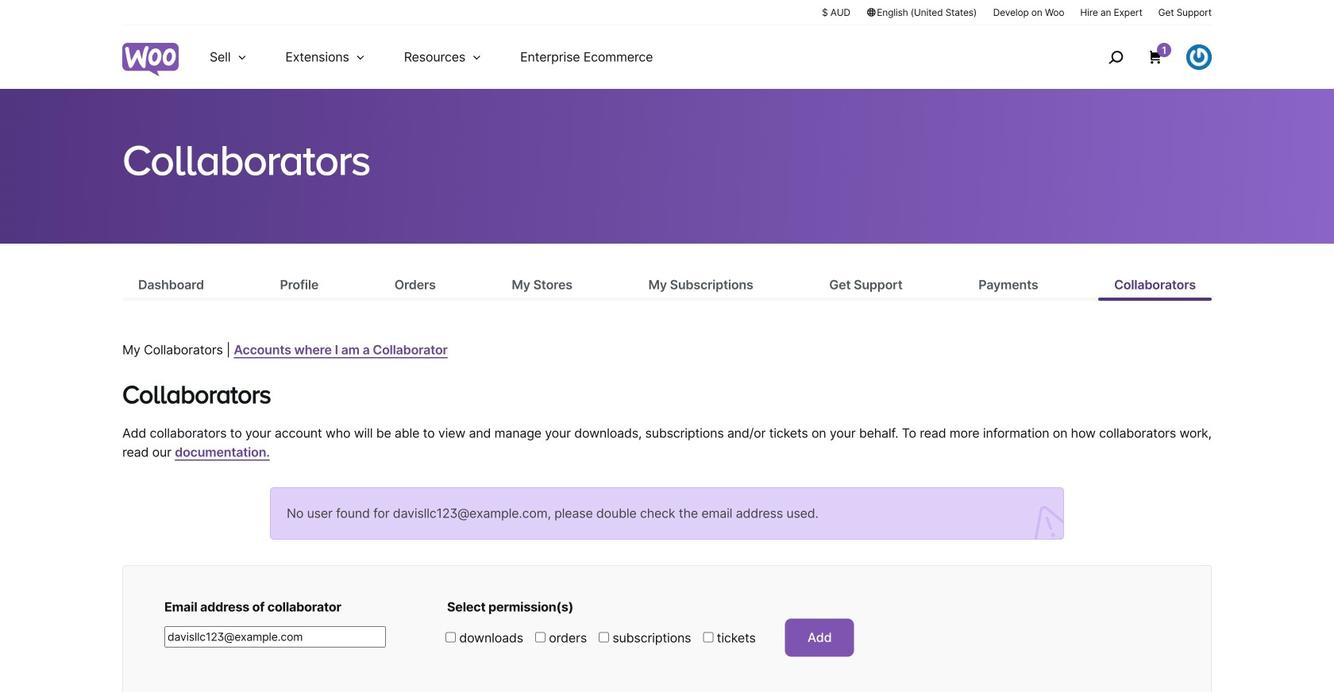 Task type: vqa. For each thing, say whether or not it's contained in the screenshot.
leftmost angle down icon
no



Task type: describe. For each thing, give the bounding box(es) containing it.
open account menu image
[[1187, 44, 1212, 70]]

search image
[[1103, 44, 1129, 70]]

service navigation menu element
[[1075, 31, 1212, 83]]



Task type: locate. For each thing, give the bounding box(es) containing it.
None checkbox
[[446, 633, 456, 643], [599, 633, 609, 643], [446, 633, 456, 643], [599, 633, 609, 643]]

None checkbox
[[535, 633, 546, 643], [703, 633, 714, 643], [535, 633, 546, 643], [703, 633, 714, 643]]



